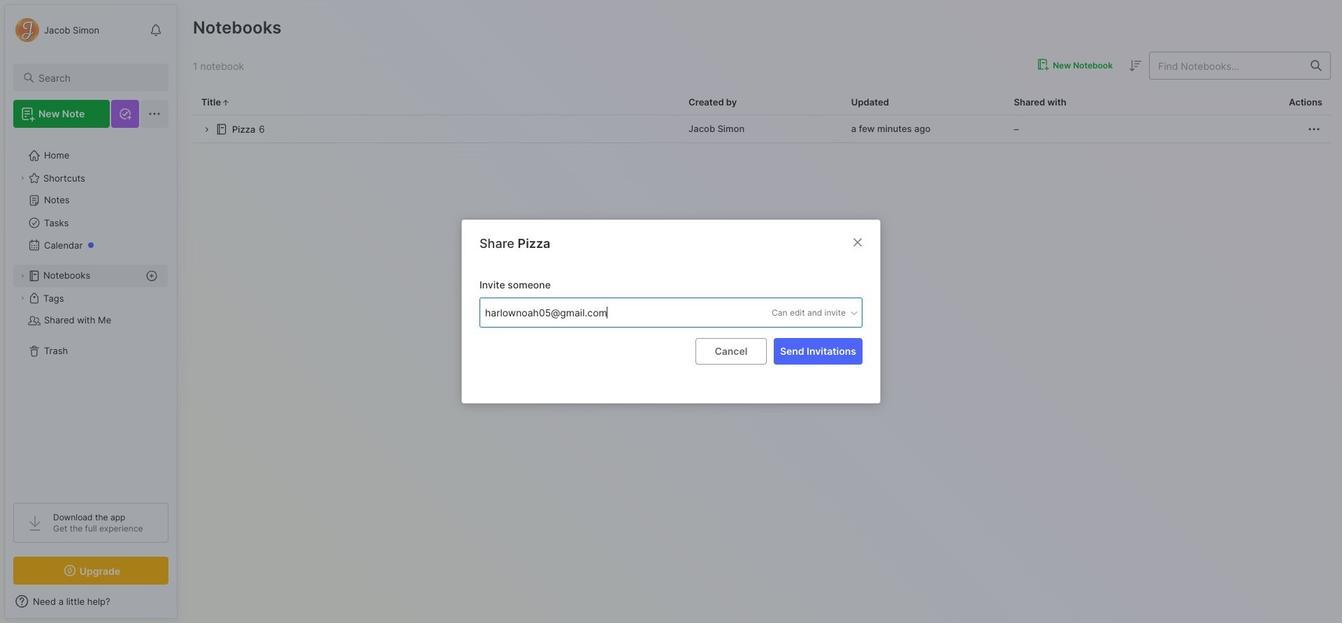 Task type: locate. For each thing, give the bounding box(es) containing it.
main element
[[0, 0, 182, 624]]

None search field
[[38, 69, 156, 86]]

Find Notebooks… text field
[[1150, 54, 1302, 77]]

tree
[[5, 136, 177, 491]]

row
[[193, 115, 1331, 143]]



Task type: vqa. For each thing, say whether or not it's contained in the screenshot.
All changes saved
no



Task type: describe. For each thing, give the bounding box(es) containing it.
none search field inside main element
[[38, 69, 156, 86]]

Select permission field
[[745, 307, 859, 319]]

Search text field
[[38, 71, 156, 85]]

expand notebooks image
[[18, 272, 27, 280]]

close image
[[849, 234, 866, 251]]

expand tags image
[[18, 294, 27, 303]]

Add tag field
[[484, 305, 652, 321]]

tree inside main element
[[5, 136, 177, 491]]



